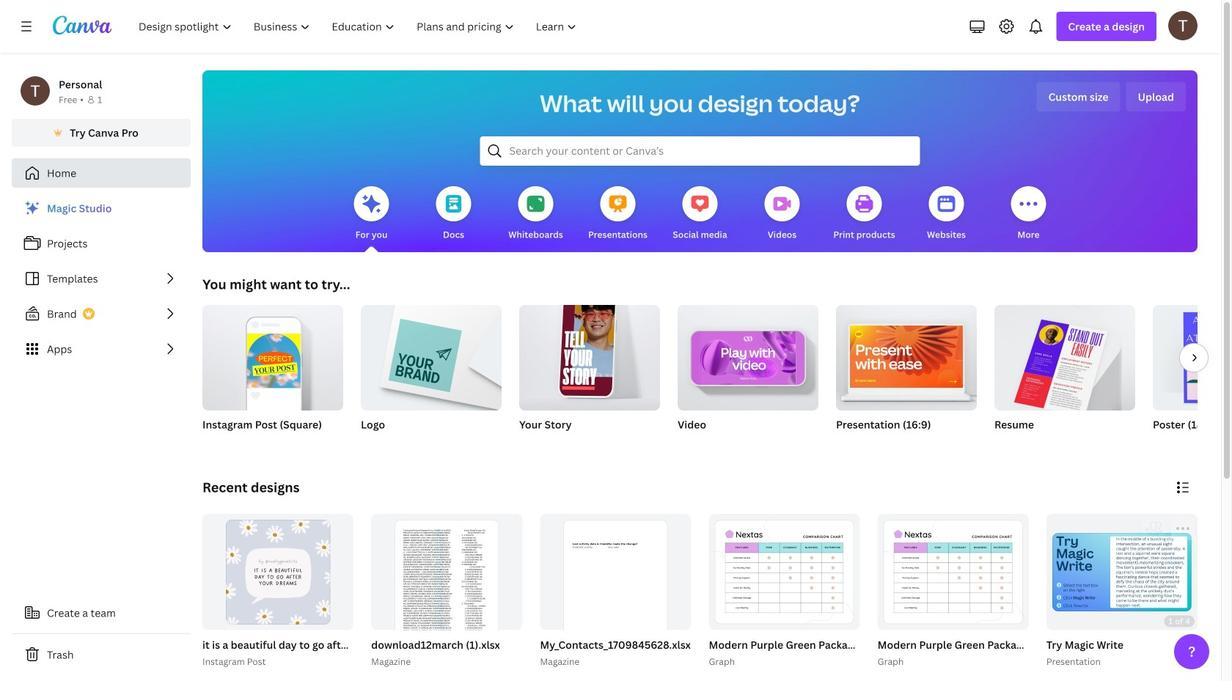Task type: vqa. For each thing, say whether or not it's contained in the screenshot.
Home
no



Task type: locate. For each thing, give the bounding box(es) containing it.
Search search field
[[510, 137, 891, 165]]

top level navigation element
[[129, 12, 590, 41]]

None search field
[[480, 136, 920, 166]]

group
[[519, 296, 660, 451], [519, 296, 660, 411], [203, 299, 343, 451], [203, 299, 343, 411], [361, 299, 502, 451], [361, 299, 502, 411], [995, 299, 1136, 451], [995, 299, 1136, 417], [678, 305, 819, 451], [678, 305, 819, 411], [836, 305, 977, 451], [1153, 305, 1233, 451], [1153, 305, 1233, 411], [200, 514, 416, 670], [203, 514, 354, 631], [368, 514, 523, 670], [371, 514, 523, 656], [537, 514, 692, 670], [540, 514, 692, 655], [706, 514, 987, 670], [875, 514, 1155, 670], [1044, 514, 1198, 670], [1047, 514, 1198, 631]]

terry turtle image
[[1169, 11, 1198, 40]]

list
[[12, 194, 191, 364]]



